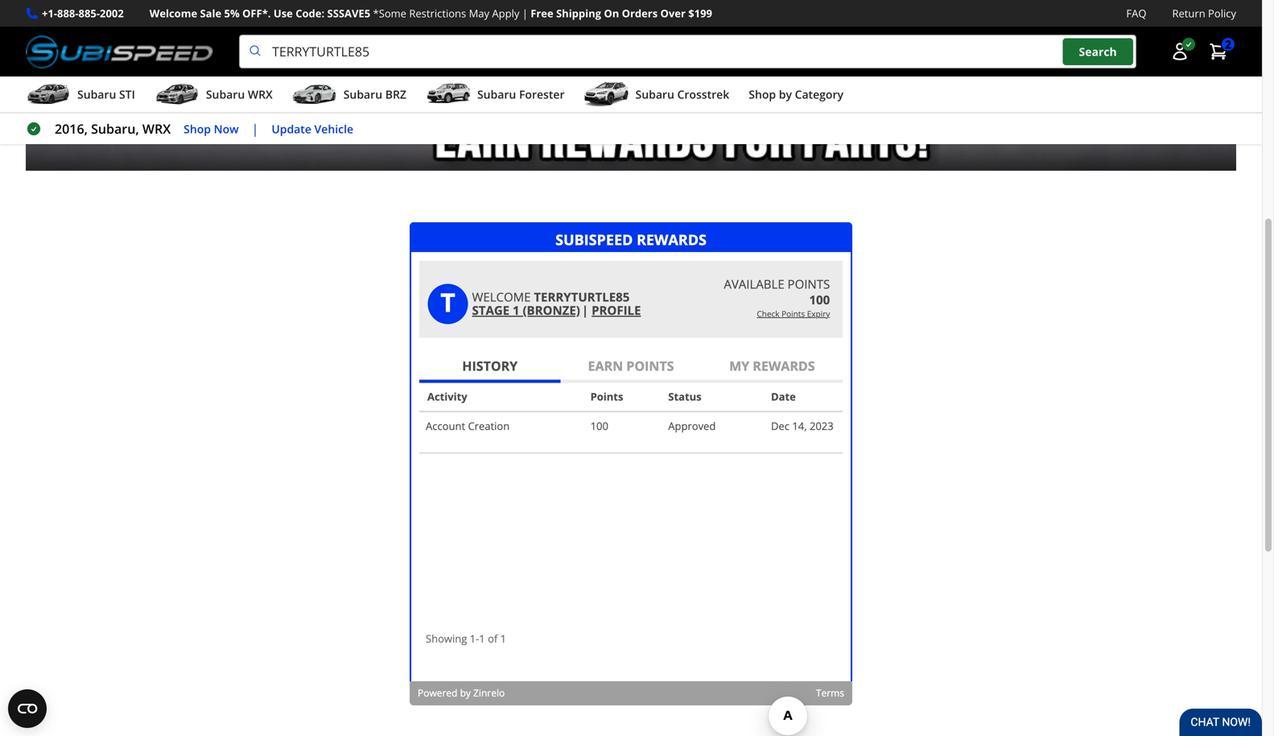 Task type: describe. For each thing, give the bounding box(es) containing it.
+1-
[[42, 6, 57, 21]]

welcome sale 5% off*. use code: sssave5 *some restrictions may apply | free shipping on orders over $199
[[150, 6, 713, 21]]

sti
[[119, 87, 135, 102]]

faq link
[[1127, 5, 1147, 22]]

shop by category button
[[749, 80, 844, 112]]

apply
[[492, 6, 520, 21]]

885-
[[79, 6, 100, 21]]

now
[[214, 121, 239, 136]]

2
[[1226, 37, 1232, 52]]

subaru sti
[[77, 87, 135, 102]]

by
[[779, 87, 792, 102]]

subaru forester
[[478, 87, 565, 102]]

welcome
[[150, 6, 197, 21]]

update vehicle button
[[272, 120, 354, 138]]

$199
[[689, 6, 713, 21]]

free
[[531, 6, 554, 21]]

a subaru wrx thumbnail image image
[[155, 82, 200, 106]]

subaru sti button
[[26, 80, 135, 112]]

forester
[[519, 87, 565, 102]]

2 button
[[1202, 36, 1237, 68]]

use
[[274, 6, 293, 21]]

code:
[[296, 6, 325, 21]]

888-
[[57, 6, 79, 21]]

return policy
[[1173, 6, 1237, 21]]

+1-888-885-2002 link
[[42, 5, 124, 22]]

faq
[[1127, 6, 1147, 21]]

a subaru crosstrek thumbnail image image
[[584, 82, 629, 106]]

shop by category
[[749, 87, 844, 102]]

policy
[[1209, 6, 1237, 21]]

over
[[661, 6, 686, 21]]

a subaru brz thumbnail image image
[[292, 82, 337, 106]]

off*.
[[242, 6, 271, 21]]

category
[[795, 87, 844, 102]]

subaru for subaru sti
[[77, 87, 116, 102]]

shipping
[[557, 6, 602, 21]]

*some
[[373, 6, 407, 21]]

subaru for subaru crosstrek
[[636, 87, 675, 102]]

crosstrek
[[678, 87, 730, 102]]

subaru forester button
[[426, 80, 565, 112]]

update vehicle
[[272, 121, 354, 136]]

orders
[[622, 6, 658, 21]]

search button
[[1064, 38, 1134, 65]]



Task type: locate. For each thing, give the bounding box(es) containing it.
subaru right a subaru crosstrek thumbnail image
[[636, 87, 675, 102]]

1 horizontal spatial wrx
[[248, 87, 273, 102]]

shop for shop now
[[184, 121, 211, 136]]

subaru for subaru brz
[[344, 87, 383, 102]]

subaru for subaru forester
[[478, 87, 517, 102]]

subaru inside 'dropdown button'
[[478, 87, 517, 102]]

1 vertical spatial shop
[[184, 121, 211, 136]]

subaru
[[77, 87, 116, 102], [206, 87, 245, 102], [344, 87, 383, 102], [478, 87, 517, 102], [636, 87, 675, 102]]

subaru left brz
[[344, 87, 383, 102]]

2 subaru from the left
[[206, 87, 245, 102]]

1 vertical spatial wrx
[[142, 120, 171, 137]]

subaru,
[[91, 120, 139, 137]]

3 subaru from the left
[[344, 87, 383, 102]]

2002
[[100, 6, 124, 21]]

2016,
[[55, 120, 88, 137]]

a subaru forester thumbnail image image
[[426, 82, 471, 106]]

| left free
[[522, 6, 528, 21]]

subaru left sti
[[77, 87, 116, 102]]

shop for shop by category
[[749, 87, 777, 102]]

1 subaru from the left
[[77, 87, 116, 102]]

shop inside dropdown button
[[749, 87, 777, 102]]

1 horizontal spatial |
[[522, 6, 528, 21]]

button image
[[1171, 42, 1190, 61]]

wrx up 'update'
[[248, 87, 273, 102]]

5%
[[224, 6, 240, 21]]

2016, subaru, wrx
[[55, 120, 171, 137]]

subaru brz button
[[292, 80, 407, 112]]

wrx inside dropdown button
[[248, 87, 273, 102]]

subaru wrx button
[[155, 80, 273, 112]]

brz
[[386, 87, 407, 102]]

subaru crosstrek
[[636, 87, 730, 102]]

shop
[[749, 87, 777, 102], [184, 121, 211, 136]]

|
[[522, 6, 528, 21], [252, 120, 259, 137]]

search input field
[[239, 35, 1137, 69]]

subaru crosstrek button
[[584, 80, 730, 112]]

subaru left forester
[[478, 87, 517, 102]]

subaru wrx
[[206, 87, 273, 102]]

search
[[1080, 44, 1118, 59]]

wrx
[[248, 87, 273, 102], [142, 120, 171, 137]]

5 subaru from the left
[[636, 87, 675, 102]]

may
[[469, 6, 490, 21]]

restrictions
[[409, 6, 467, 21]]

return policy link
[[1173, 5, 1237, 22]]

shop now
[[184, 121, 239, 136]]

shop left by
[[749, 87, 777, 102]]

4 subaru from the left
[[478, 87, 517, 102]]

subaru brz
[[344, 87, 407, 102]]

0 vertical spatial wrx
[[248, 87, 273, 102]]

subaru for subaru wrx
[[206, 87, 245, 102]]

1 horizontal spatial shop
[[749, 87, 777, 102]]

open widget image
[[8, 689, 47, 728]]

0 horizontal spatial shop
[[184, 121, 211, 136]]

shop left now
[[184, 121, 211, 136]]

subaru inside dropdown button
[[206, 87, 245, 102]]

return
[[1173, 6, 1206, 21]]

wrx down a subaru wrx thumbnail image
[[142, 120, 171, 137]]

a subaru sti thumbnail image image
[[26, 82, 71, 106]]

0 vertical spatial shop
[[749, 87, 777, 102]]

| right now
[[252, 120, 259, 137]]

0 vertical spatial |
[[522, 6, 528, 21]]

0 horizontal spatial |
[[252, 120, 259, 137]]

hippogallery:original image
[[26, 0, 1237, 171]]

on
[[604, 6, 620, 21]]

1 vertical spatial |
[[252, 120, 259, 137]]

subispeed logo image
[[26, 35, 214, 69]]

sale
[[200, 6, 222, 21]]

0 horizontal spatial wrx
[[142, 120, 171, 137]]

+1-888-885-2002
[[42, 6, 124, 21]]

sssave5
[[327, 6, 371, 21]]

subaru up now
[[206, 87, 245, 102]]

shop now link
[[184, 120, 239, 138]]

vehicle
[[315, 121, 354, 136]]

dialog
[[410, 222, 853, 705]]

update
[[272, 121, 312, 136]]



Task type: vqa. For each thing, say whether or not it's contained in the screenshot.
second 2017- from the left
no



